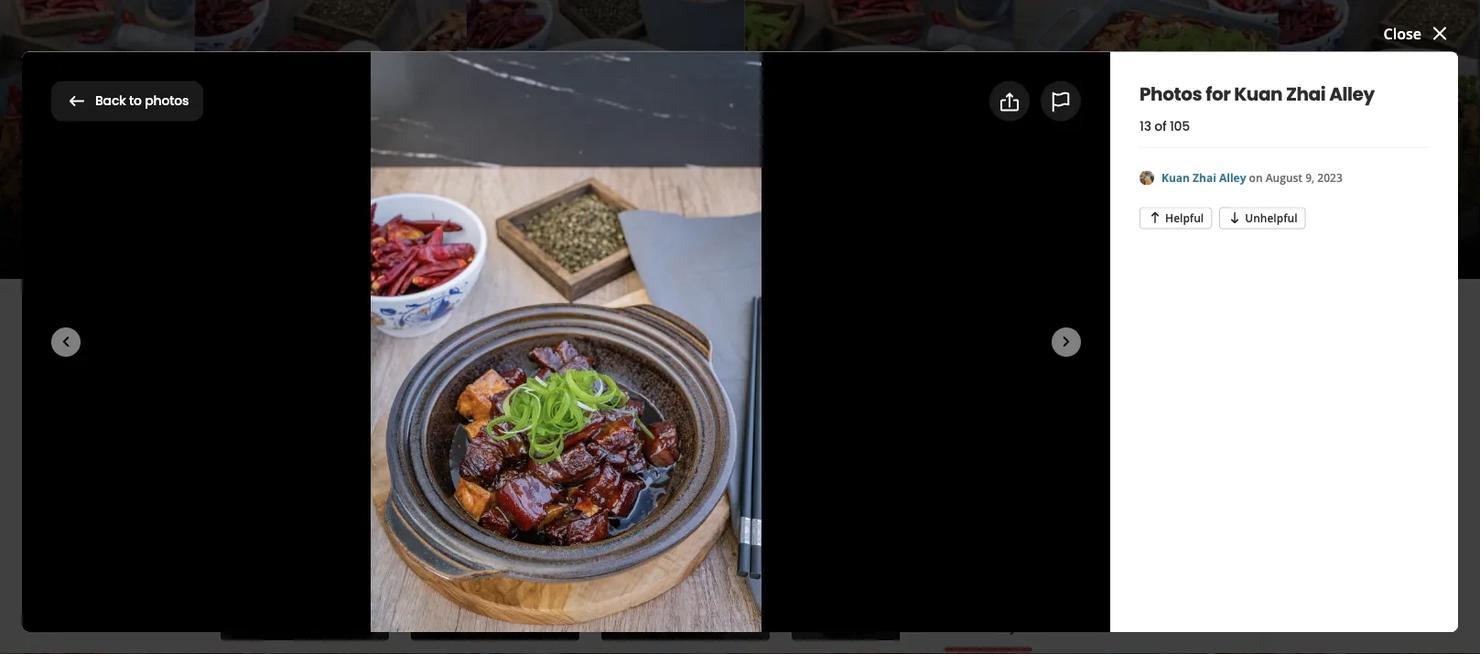 Task type: vqa. For each thing, say whether or not it's contained in the screenshot.
recent activity
no



Task type: locate. For each thing, give the bounding box(es) containing it.
24 close v2 image
[[1429, 23, 1451, 45]]

for up kuan zhai alley link
[[1206, 81, 1231, 107]]

24 add photo v2 image
[[991, 90, 1013, 112]]

- left 9:00
[[578, 191, 583, 211]]

see hours
[[661, 194, 714, 209]]

menu element
[[187, 386, 964, 655]]

0 vertical spatial 24 share v2 image
[[999, 91, 1021, 113]]

zhai
[[452, 50, 549, 112], [1287, 81, 1326, 107], [259, 83, 315, 119], [1193, 170, 1217, 185]]

see left hours
[[661, 194, 680, 209]]

add for add photos
[[1020, 91, 1049, 111]]

a for make a reservation
[[999, 331, 1011, 357]]

add photo
[[429, 326, 505, 346]]

(6) for outside (6)
[[489, 152, 507, 171]]

0 vertical spatial a
[[534, 221, 542, 239]]

1 horizontal spatial (6)
[[489, 152, 507, 171]]

0 horizontal spatial add
[[429, 326, 459, 346]]

a right the find
[[1087, 484, 1097, 505]]

2 (6) from the left
[[489, 152, 507, 171]]

pm up few
[[552, 191, 574, 211]]

1 vertical spatial add
[[429, 326, 459, 346]]

outside (6)
[[430, 152, 507, 171]]

1 horizontal spatial photos for kuan zhai alley
[[1140, 81, 1375, 107]]

1 horizontal spatial -
[[578, 191, 583, 211]]

alley up "inside"
[[320, 83, 384, 119]]

2 vertical spatial a
[[1087, 484, 1097, 505]]

save
[[682, 326, 718, 346]]

see hours link
[[653, 191, 722, 213]]

few
[[545, 221, 568, 239]]

see for see all 105 photos
[[1106, 211, 1132, 231]]

1 (6) from the left
[[383, 152, 401, 171]]

szechuan link
[[425, 159, 494, 179]]

105
[[1170, 118, 1191, 136], [1157, 211, 1180, 231]]

(6) right "inside"
[[383, 152, 401, 171]]

a
[[534, 221, 542, 239], [999, 331, 1011, 357], [1087, 484, 1097, 505]]

helpful
[[1166, 210, 1204, 225]]

find a table
[[1053, 484, 1140, 505]]

2023
[[1318, 170, 1343, 185]]

find
[[1053, 484, 1083, 505]]

24 share v2 image left the share
[[543, 325, 565, 347]]

save button
[[638, 316, 734, 356]]

(45 reviews) link
[[521, 119, 605, 138]]

(6)
[[383, 152, 401, 171], [489, 152, 507, 171]]

add inside add photos link
[[1020, 91, 1049, 111]]

$15.00 link
[[411, 504, 579, 655]]

pm right 9:00
[[620, 191, 642, 211]]

6 photo of kuan zhai alley - irvine, ca, us. image from the left
[[1279, 0, 1481, 279]]

(45
[[521, 119, 543, 138]]

photos
[[1053, 91, 1103, 111], [145, 92, 189, 110], [1184, 211, 1234, 231]]

takeout
[[1047, 616, 1105, 636]]

0 horizontal spatial pm
[[552, 191, 574, 211]]

add photos link
[[975, 81, 1119, 121]]

0 vertical spatial add
[[1020, 91, 1049, 111]]

1 vertical spatial a
[[999, 331, 1011, 357]]

photo of kuan zhai alley - irvine, ca, us. image
[[0, 0, 195, 279], [195, 0, 468, 279], [468, 0, 745, 279], [745, 0, 1015, 279], [1015, 0, 1279, 279], [1279, 0, 1481, 279]]

2 pm from the left
[[620, 191, 642, 211]]

- right am
[[447, 191, 452, 211]]

4:00
[[519, 191, 548, 211]]

1 vertical spatial 105
[[1157, 211, 1180, 231]]

1 vertical spatial see
[[1106, 211, 1132, 231]]

(6) for inside (6)
[[383, 152, 401, 171]]

add right 24 camera v2 icon
[[429, 326, 459, 346]]

pm
[[552, 191, 574, 211], [620, 191, 642, 211]]

photos for kuan zhai alley
[[1140, 81, 1375, 107], [51, 83, 384, 119]]

24 share v2 image
[[999, 91, 1021, 113], [543, 325, 565, 347]]

see all 105 photos link
[[1076, 199, 1264, 243]]

1 horizontal spatial a
[[999, 331, 1011, 357]]

(6) left edit
[[489, 152, 507, 171]]

105 for all
[[1157, 211, 1180, 231]]

closed 11:00 am - 2:45 pm, 4:00 pm - 9:00 pm
[[325, 191, 642, 211]]

to
[[129, 92, 142, 110]]

1 horizontal spatial add
[[1020, 91, 1049, 111]]

kuan up helpful button
[[1162, 170, 1190, 185]]

13
[[1140, 118, 1152, 136]]

kuan up the 'on'
[[1235, 81, 1283, 107]]

2 horizontal spatial a
[[1087, 484, 1097, 505]]

24 share v2 image left 24 flag v2 image
[[999, 91, 1021, 113]]

for
[[1206, 81, 1231, 107], [145, 83, 180, 119]]

105 for of
[[1170, 118, 1191, 136]]

days
[[572, 221, 601, 239]]

see
[[661, 194, 680, 209], [1106, 211, 1132, 231]]

see for see hours
[[661, 194, 680, 209]]

kuan
[[325, 50, 443, 112], [1235, 81, 1283, 107], [185, 83, 254, 119], [1162, 170, 1190, 185]]

0 horizontal spatial 24 share v2 image
[[543, 325, 565, 347]]

a right the make
[[999, 331, 1011, 357]]

all
[[1136, 211, 1153, 231]]

find a table link
[[945, 474, 1249, 515]]

9,
[[1306, 170, 1315, 185]]

1 vertical spatial 24 share v2 image
[[543, 325, 565, 347]]

0 vertical spatial 105
[[1170, 118, 1191, 136]]

delivery
[[960, 616, 1018, 636]]

0 horizontal spatial photos
[[145, 92, 189, 110]]

see inside 'link'
[[661, 194, 680, 209]]

see left "all"
[[1106, 211, 1132, 231]]

outside
[[430, 152, 485, 171]]

pm,
[[489, 191, 515, 211]]

photo
[[462, 326, 505, 346]]

reservation
[[1015, 331, 1120, 357]]

add inside add photo link
[[429, 326, 459, 346]]

24 camera v2 image
[[400, 325, 422, 347]]

0 horizontal spatial (6)
[[383, 152, 401, 171]]

9:00
[[587, 191, 616, 211]]

24 save outline v2 image
[[653, 325, 675, 347]]

add left 24 flag v2 image
[[1020, 91, 1049, 111]]

kuan zhai alley
[[325, 50, 669, 112]]

kuan up 4.4 star rating image
[[325, 50, 443, 112]]

business
[[431, 221, 486, 239]]

0 horizontal spatial for
[[145, 83, 180, 119]]

next photo image
[[1056, 331, 1078, 353]]

add
[[1020, 91, 1049, 111], [429, 326, 459, 346]]

make
[[945, 331, 996, 357]]

1 horizontal spatial pm
[[620, 191, 642, 211]]

tab list
[[51, 151, 611, 187], [945, 615, 1119, 652]]

am
[[420, 191, 443, 211]]

0 vertical spatial see
[[661, 194, 680, 209]]

0 horizontal spatial a
[[534, 221, 542, 239]]

alley left the 'on'
[[1220, 170, 1247, 185]]

photos
[[1140, 81, 1203, 107], [51, 83, 140, 119]]

0 horizontal spatial photos
[[51, 83, 140, 119]]

a left few
[[534, 221, 542, 239]]

2 horizontal spatial photos
[[1184, 211, 1234, 231]]

0 vertical spatial tab list
[[51, 151, 611, 187]]

$22.00
[[616, 605, 662, 625]]

1 horizontal spatial see
[[1106, 211, 1132, 231]]

next image
[[1433, 69, 1455, 91]]

alley
[[558, 50, 669, 112], [1330, 81, 1375, 107], [320, 83, 384, 119], [1220, 170, 1247, 185]]

for right to
[[145, 83, 180, 119]]

helpful button
[[1140, 207, 1213, 229]]

1 photo of kuan zhai alley - irvine, ca, us. image from the left
[[0, 0, 195, 279]]

unhelpful button
[[1220, 207, 1306, 229]]

-
[[447, 191, 452, 211], [578, 191, 583, 211]]

1 horizontal spatial tab list
[[945, 615, 1119, 652]]

0 horizontal spatial -
[[447, 191, 452, 211]]

inside
[[337, 152, 379, 171]]

2 photo of kuan zhai alley - irvine, ca, us. image from the left
[[195, 0, 468, 279]]

1 vertical spatial tab list
[[945, 615, 1119, 652]]

0 horizontal spatial photos for kuan zhai alley
[[51, 83, 384, 119]]

105 inside see all 105 photos link
[[1157, 211, 1180, 231]]

0 horizontal spatial see
[[661, 194, 680, 209]]

0 horizontal spatial tab list
[[51, 151, 611, 187]]

claimed
[[343, 159, 401, 179]]

1 - from the left
[[447, 191, 452, 211]]

szechuan
[[425, 159, 494, 179]]

photos inside button
[[145, 92, 189, 110]]

1 horizontal spatial 24 share v2 image
[[999, 91, 1021, 113]]



Task type: describe. For each thing, give the bounding box(es) containing it.
16 helpful v2 image
[[1148, 210, 1163, 225]]

close button
[[1384, 22, 1451, 45]]

16 nothelpful v2 image
[[1228, 210, 1243, 225]]

a for find a table
[[1087, 484, 1097, 505]]

see all 105 photos
[[1106, 211, 1234, 231]]

august
[[1266, 170, 1303, 185]]

share button
[[528, 316, 630, 356]]

24 add v2 image
[[756, 325, 778, 347]]

back to photos button
[[51, 81, 203, 121]]

alley up 2023 at the top
[[1330, 81, 1375, 107]]

3 photo of kuan zhai alley - irvine, ca, us. image from the left
[[468, 0, 745, 279]]

previous image
[[26, 69, 48, 91]]

updated
[[354, 221, 409, 239]]

kuan zhai alley on august 9, 2023
[[1162, 170, 1343, 185]]

add photos
[[1020, 91, 1103, 111]]

add for add photo
[[429, 326, 459, 346]]

on
[[1250, 170, 1263, 185]]

closed
[[325, 191, 372, 211]]

back to photos
[[95, 92, 189, 110]]

4.4 star rating image
[[325, 114, 486, 143]]

24 arrow left v2 image
[[66, 90, 88, 112]]

unhelpful
[[1246, 210, 1298, 225]]

close
[[1384, 23, 1422, 43]]

add photo link
[[384, 316, 520, 356]]

ago
[[605, 221, 628, 239]]

hours
[[683, 194, 714, 209]]

kuan right to
[[185, 83, 254, 119]]

4 photo of kuan zhai alley - irvine, ca, us. image from the left
[[745, 0, 1015, 279]]

of
[[1155, 118, 1167, 136]]

5 photo of kuan zhai alley - irvine, ca, us. image from the left
[[1015, 0, 1279, 279]]

edit
[[513, 163, 533, 178]]

inside (6)
[[337, 152, 401, 171]]

back
[[95, 92, 126, 110]]

dan dan noodles image
[[411, 504, 579, 641]]

1 horizontal spatial photos
[[1140, 81, 1203, 107]]

chef's special dry chili chicken image
[[220, 504, 389, 641]]

alley up reviews)
[[558, 50, 669, 112]]

tab list containing delivery
[[945, 615, 1119, 652]]

stir fried beef with cilantro image
[[601, 504, 770, 641]]

delivery tab panel
[[945, 652, 1119, 655]]

updated by business owner a few days ago
[[354, 221, 628, 239]]

2 - from the left
[[578, 191, 583, 211]]

table
[[1100, 484, 1140, 505]]

4.4
[[497, 119, 518, 138]]

(1)
[[579, 152, 596, 171]]

fish in peppercorn broth image
[[792, 504, 960, 641]]

13 of 105
[[1140, 118, 1191, 136]]

Select a date text field
[[945, 372, 1249, 416]]

tab list containing inside (6)
[[51, 151, 611, 187]]

Search photos text field
[[1130, 83, 1429, 120]]

1 pm from the left
[[552, 191, 574, 211]]

$22.00 link
[[601, 504, 770, 655]]

1 horizontal spatial for
[[1206, 81, 1231, 107]]

kuan zhai alley link
[[1162, 170, 1250, 185]]

share
[[573, 326, 615, 346]]

11:00
[[379, 191, 416, 211]]

24 share v2 image inside the share button
[[543, 325, 565, 347]]

$15.00
[[425, 605, 471, 625]]

4.4 (45 reviews)
[[497, 119, 605, 138]]

make a reservation
[[945, 331, 1120, 357]]

owner
[[490, 221, 531, 239]]

1 horizontal spatial photos
[[1053, 91, 1103, 111]]

drink (1)
[[536, 152, 596, 171]]

24 flag v2 image
[[1050, 91, 1072, 113]]

2:45
[[456, 191, 485, 211]]

by
[[412, 221, 428, 239]]

edit button
[[505, 160, 542, 182]]

previous photo image
[[55, 331, 77, 353]]

reviews)
[[547, 119, 605, 138]]

drink
[[536, 152, 575, 171]]



